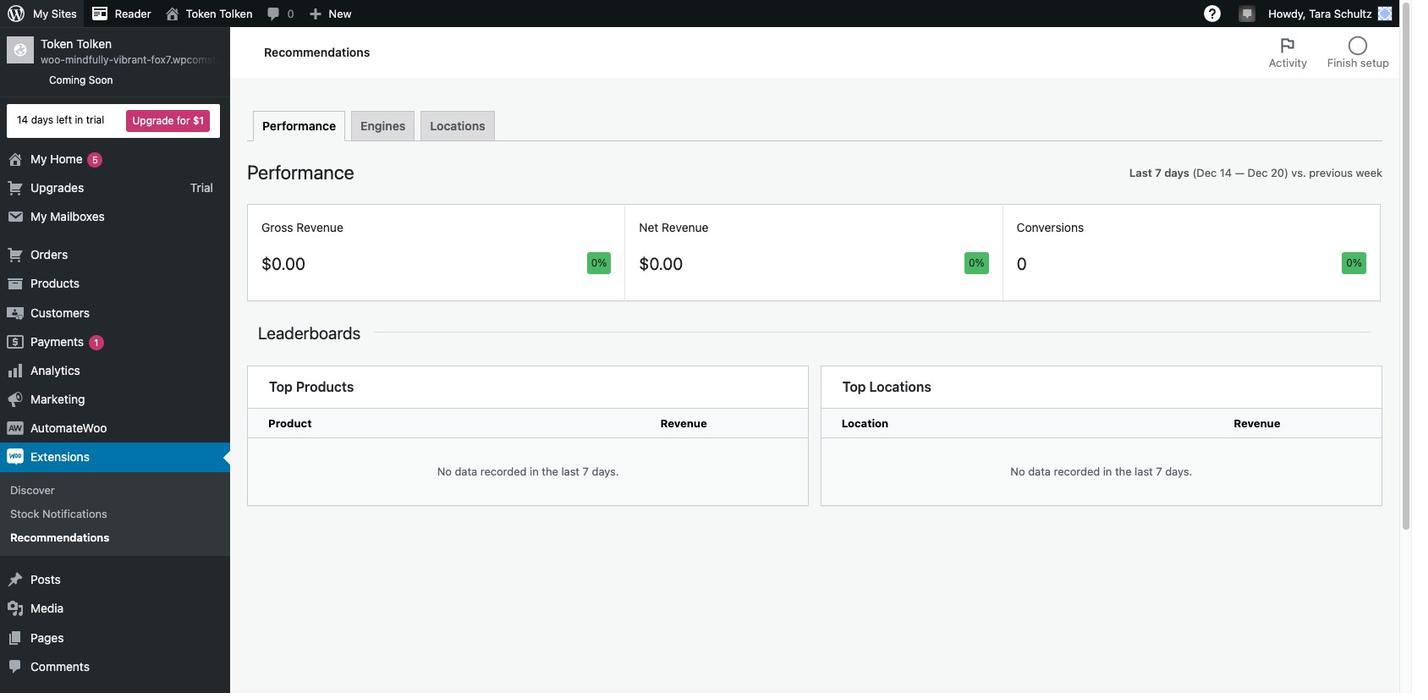 Task type: describe. For each thing, give the bounding box(es) containing it.
7 for top locations
[[1156, 465, 1163, 478]]

notifications
[[42, 507, 107, 520]]

token tolken woo-mindfully-vibrant-fox7.wpcomstaging.com coming soon
[[41, 36, 266, 86]]

products inside products link
[[30, 276, 80, 291]]

finish setup
[[1328, 56, 1390, 69]]

trial
[[190, 180, 213, 194]]

finish
[[1328, 56, 1358, 69]]

location
[[842, 417, 889, 430]]

my home 5
[[30, 151, 98, 166]]

orders
[[30, 247, 68, 262]]

top locations
[[843, 379, 932, 394]]

1 horizontal spatial 0
[[1017, 254, 1027, 273]]

comments
[[30, 659, 90, 674]]

comments link
[[0, 652, 230, 681]]

sites
[[51, 7, 77, 20]]

1 vertical spatial days
[[1165, 165, 1190, 179]]

0% for net
[[969, 256, 985, 269]]

tab list containing activity
[[1259, 27, 1400, 78]]

in inside navigation
[[75, 114, 83, 126]]

last
[[1130, 165, 1153, 179]]

20)
[[1271, 165, 1289, 179]]

last 7 days (dec 14 — dec 20) vs. previous week
[[1130, 165, 1383, 179]]

my mailboxes
[[30, 209, 105, 223]]

previous
[[1310, 165, 1353, 179]]

my mailboxes link
[[0, 202, 230, 231]]

upgrade for $1
[[132, 114, 204, 127]]

leaderboards
[[258, 323, 361, 343]]

tolken for token tolken woo-mindfully-vibrant-fox7.wpcomstaging.com coming soon
[[76, 36, 112, 51]]

pages
[[30, 630, 64, 645]]

extensions link
[[0, 443, 230, 472]]

the for top products
[[542, 465, 558, 478]]

vs.
[[1292, 165, 1307, 179]]

howdy, tara schultz
[[1269, 7, 1373, 20]]

1 horizontal spatial recommendations
[[264, 45, 370, 59]]

pages link
[[0, 623, 230, 652]]

mailboxes
[[50, 209, 105, 223]]

1
[[94, 337, 99, 348]]

recorded for top products
[[481, 465, 527, 478]]

recommendations inside main menu navigation
[[10, 531, 109, 544]]

setup
[[1361, 56, 1390, 69]]

recommendations link
[[0, 526, 230, 549]]

no for top locations
[[1011, 465, 1025, 478]]

(dec
[[1193, 165, 1217, 179]]

gross
[[262, 220, 293, 234]]

analytics link
[[0, 356, 230, 385]]

conversions
[[1017, 220, 1084, 234]]

marketing
[[30, 392, 85, 406]]

orders link
[[0, 240, 230, 269]]

new
[[329, 7, 352, 20]]

days inside main menu navigation
[[31, 114, 53, 126]]

soon
[[89, 74, 113, 86]]

$1
[[193, 114, 204, 127]]

data for top products
[[455, 465, 478, 478]]

product
[[268, 417, 312, 430]]

payments
[[30, 334, 84, 348]]

posts
[[30, 572, 61, 587]]

last for top locations
[[1135, 465, 1153, 478]]

week
[[1356, 165, 1383, 179]]

tolken for token tolken
[[219, 7, 253, 20]]

stock
[[10, 507, 39, 520]]

in for top locations
[[1103, 465, 1113, 478]]

toolbar navigation
[[0, 0, 1400, 30]]

performance link
[[253, 110, 345, 141]]

in for top products
[[530, 465, 539, 478]]

0 inside the toolbar navigation
[[287, 7, 294, 20]]

posts link
[[0, 566, 230, 594]]

my sites
[[33, 7, 77, 20]]

engines link
[[351, 110, 415, 140]]

activity button
[[1259, 27, 1318, 78]]

for
[[177, 114, 190, 127]]

my for my sites
[[33, 7, 48, 20]]

token for token tolken
[[186, 7, 216, 20]]

token for token tolken woo-mindfully-vibrant-fox7.wpcomstaging.com coming soon
[[41, 36, 73, 51]]

reader
[[115, 7, 151, 20]]

top for top locations
[[843, 379, 866, 394]]

my sites link
[[0, 0, 84, 27]]

customers
[[30, 305, 90, 320]]

0 link
[[259, 0, 301, 27]]

$0.00 for net
[[639, 254, 683, 273]]

dec
[[1248, 165, 1268, 179]]



Task type: locate. For each thing, give the bounding box(es) containing it.
automatewoo
[[30, 421, 107, 435]]

2 horizontal spatial in
[[1103, 465, 1113, 478]]

0 vertical spatial 14
[[17, 114, 28, 126]]

0 horizontal spatial days
[[31, 114, 53, 126]]

0 vertical spatial locations
[[430, 118, 486, 132]]

howdy,
[[1269, 7, 1307, 20]]

no for top products
[[437, 465, 452, 478]]

0 vertical spatial recommendations
[[264, 45, 370, 59]]

0 horizontal spatial tolken
[[76, 36, 112, 51]]

1 last from the left
[[561, 465, 580, 478]]

0 vertical spatial my
[[33, 7, 48, 20]]

14 left —
[[1220, 165, 1232, 179]]

0 horizontal spatial days.
[[592, 465, 619, 478]]

gross revenue
[[262, 220, 343, 234]]

my for my mailboxes
[[30, 209, 47, 223]]

left
[[56, 114, 72, 126]]

tolken inside the toolbar navigation
[[219, 7, 253, 20]]

0 horizontal spatial no data recorded in the last 7 days.
[[437, 465, 619, 478]]

1 horizontal spatial in
[[530, 465, 539, 478]]

1 the from the left
[[542, 465, 558, 478]]

1 vertical spatial token
[[41, 36, 73, 51]]

0 vertical spatial products
[[30, 276, 80, 291]]

token up fox7.wpcomstaging.com
[[186, 7, 216, 20]]

14 left left
[[17, 114, 28, 126]]

performance left engines link
[[262, 118, 336, 132]]

0 vertical spatial token
[[186, 7, 216, 20]]

stock notifications link
[[0, 502, 230, 526]]

performance down performance link
[[247, 160, 354, 183]]

tolken
[[219, 7, 253, 20], [76, 36, 112, 51]]

2 0% from the left
[[969, 256, 985, 269]]

1 vertical spatial my
[[30, 151, 47, 166]]

recorded for top locations
[[1054, 465, 1100, 478]]

locations up location
[[870, 379, 932, 394]]

1 vertical spatial 0
[[1017, 254, 1027, 273]]

2 horizontal spatial 0%
[[1347, 256, 1363, 269]]

performance
[[262, 118, 336, 132], [247, 160, 354, 183]]

data
[[455, 465, 478, 478], [1028, 465, 1051, 478]]

0 horizontal spatial the
[[542, 465, 558, 478]]

tolken inside token tolken woo-mindfully-vibrant-fox7.wpcomstaging.com coming soon
[[76, 36, 112, 51]]

0 horizontal spatial locations
[[430, 118, 486, 132]]

1 horizontal spatial products
[[296, 379, 354, 394]]

last
[[561, 465, 580, 478], [1135, 465, 1153, 478]]

finish setup button
[[1318, 27, 1400, 78]]

1 horizontal spatial top
[[843, 379, 866, 394]]

0 horizontal spatial 0%
[[591, 256, 607, 269]]

engines
[[361, 118, 406, 132]]

1 no from the left
[[437, 465, 452, 478]]

1 horizontal spatial tolken
[[219, 7, 253, 20]]

1 horizontal spatial last
[[1135, 465, 1153, 478]]

top up "product"
[[269, 379, 293, 394]]

upgrades
[[30, 180, 84, 194]]

days left (dec
[[1165, 165, 1190, 179]]

14
[[17, 114, 28, 126], [1220, 165, 1232, 179]]

extensions
[[30, 450, 90, 464]]

2 vertical spatial my
[[30, 209, 47, 223]]

my inside the toolbar navigation
[[33, 7, 48, 20]]

0 horizontal spatial data
[[455, 465, 478, 478]]

main menu navigation
[[0, 27, 266, 693]]

locations
[[430, 118, 486, 132], [870, 379, 932, 394]]

no data recorded in the last 7 days.
[[437, 465, 619, 478], [1011, 465, 1193, 478]]

1 vertical spatial locations
[[870, 379, 932, 394]]

0 left new "link"
[[287, 7, 294, 20]]

0 horizontal spatial 14
[[17, 114, 28, 126]]

reader link
[[84, 0, 158, 27]]

2 the from the left
[[1116, 465, 1132, 478]]

discover link
[[0, 478, 230, 502]]

data for top locations
[[1028, 465, 1051, 478]]

recorded
[[481, 465, 527, 478], [1054, 465, 1100, 478]]

discover
[[10, 483, 55, 497]]

7
[[1155, 165, 1162, 179], [583, 465, 589, 478], [1156, 465, 1163, 478]]

2 days. from the left
[[1166, 465, 1193, 478]]

trial
[[86, 114, 104, 126]]

schultz
[[1334, 7, 1373, 20]]

coming
[[49, 74, 86, 86]]

days. for products
[[592, 465, 619, 478]]

2 $0.00 from the left
[[639, 254, 683, 273]]

products
[[30, 276, 80, 291], [296, 379, 354, 394]]

1 horizontal spatial token
[[186, 7, 216, 20]]

2 data from the left
[[1028, 465, 1051, 478]]

media
[[30, 601, 64, 616]]

net revenue
[[639, 220, 709, 234]]

14 inside main menu navigation
[[17, 114, 28, 126]]

home
[[50, 151, 83, 166]]

days
[[31, 114, 53, 126], [1165, 165, 1190, 179]]

recommendations down stock notifications
[[10, 531, 109, 544]]

1 horizontal spatial data
[[1028, 465, 1051, 478]]

1 days. from the left
[[592, 465, 619, 478]]

media link
[[0, 594, 230, 623]]

recommendations down new "link"
[[264, 45, 370, 59]]

0 horizontal spatial last
[[561, 465, 580, 478]]

last for top products
[[561, 465, 580, 478]]

vibrant-
[[113, 53, 151, 66]]

token up woo-
[[41, 36, 73, 51]]

products up "product"
[[296, 379, 354, 394]]

top up location
[[843, 379, 866, 394]]

my down upgrades
[[30, 209, 47, 223]]

in
[[75, 114, 83, 126], [530, 465, 539, 478], [1103, 465, 1113, 478]]

my left the sites
[[33, 7, 48, 20]]

1 horizontal spatial days.
[[1166, 465, 1193, 478]]

2 no data recorded in the last 7 days. from the left
[[1011, 465, 1193, 478]]

0%
[[591, 256, 607, 269], [969, 256, 985, 269], [1347, 256, 1363, 269]]

$0.00 for gross
[[262, 254, 306, 273]]

no
[[437, 465, 452, 478], [1011, 465, 1025, 478]]

days.
[[592, 465, 619, 478], [1166, 465, 1193, 478]]

5
[[92, 154, 98, 165]]

1 no data recorded in the last 7 days. from the left
[[437, 465, 619, 478]]

marketing link
[[0, 385, 230, 414]]

notification image
[[1241, 6, 1255, 19]]

2 top from the left
[[843, 379, 866, 394]]

products up customers
[[30, 276, 80, 291]]

$0.00 down gross
[[262, 254, 306, 273]]

analytics
[[30, 363, 80, 377]]

payments 1
[[30, 334, 99, 348]]

1 vertical spatial performance
[[247, 160, 354, 183]]

0 vertical spatial performance
[[262, 118, 336, 132]]

revenue
[[297, 220, 343, 234], [662, 220, 709, 234], [661, 417, 707, 430], [1234, 417, 1281, 430]]

0
[[287, 7, 294, 20], [1017, 254, 1027, 273]]

top for top products
[[269, 379, 293, 394]]

tara
[[1310, 7, 1331, 20]]

0 horizontal spatial recommendations
[[10, 531, 109, 544]]

no data recorded in the last 7 days. for top products
[[437, 465, 619, 478]]

0 vertical spatial 0
[[287, 7, 294, 20]]

0 horizontal spatial recorded
[[481, 465, 527, 478]]

products link
[[0, 269, 230, 298]]

1 vertical spatial products
[[296, 379, 354, 394]]

1 horizontal spatial no data recorded in the last 7 days.
[[1011, 465, 1193, 478]]

1 0% from the left
[[591, 256, 607, 269]]

days. for locations
[[1166, 465, 1193, 478]]

fox7.wpcomstaging.com
[[151, 53, 266, 66]]

14 days left in trial
[[17, 114, 104, 126]]

upgrade
[[132, 114, 174, 127]]

1 $0.00 from the left
[[262, 254, 306, 273]]

0 horizontal spatial products
[[30, 276, 80, 291]]

0 vertical spatial days
[[31, 114, 53, 126]]

token inside the toolbar navigation
[[186, 7, 216, 20]]

1 horizontal spatial the
[[1116, 465, 1132, 478]]

1 vertical spatial tolken
[[76, 36, 112, 51]]

my left home
[[30, 151, 47, 166]]

—
[[1235, 165, 1245, 179]]

new link
[[301, 0, 358, 27]]

1 horizontal spatial no
[[1011, 465, 1025, 478]]

1 horizontal spatial days
[[1165, 165, 1190, 179]]

$0.00 down net in the left top of the page
[[639, 254, 683, 273]]

0 horizontal spatial in
[[75, 114, 83, 126]]

tolken left 0 link
[[219, 7, 253, 20]]

0 horizontal spatial $0.00
[[262, 254, 306, 273]]

2 recorded from the left
[[1054, 465, 1100, 478]]

1 vertical spatial recommendations
[[10, 531, 109, 544]]

customers link
[[0, 298, 230, 327]]

7 for top products
[[583, 465, 589, 478]]

1 data from the left
[[455, 465, 478, 478]]

my for my home 5
[[30, 151, 47, 166]]

0 vertical spatial tolken
[[219, 7, 253, 20]]

days left left
[[31, 114, 53, 126]]

token tolken link
[[158, 0, 259, 27]]

the for top locations
[[1116, 465, 1132, 478]]

1 horizontal spatial recorded
[[1054, 465, 1100, 478]]

0 horizontal spatial token
[[41, 36, 73, 51]]

woo-
[[41, 53, 65, 66]]

locations link
[[421, 110, 495, 140]]

2 no from the left
[[1011, 465, 1025, 478]]

0 horizontal spatial no
[[437, 465, 452, 478]]

1 horizontal spatial $0.00
[[639, 254, 683, 273]]

no data recorded in the last 7 days. for top locations
[[1011, 465, 1193, 478]]

0 horizontal spatial top
[[269, 379, 293, 394]]

stock notifications
[[10, 507, 107, 520]]

1 top from the left
[[269, 379, 293, 394]]

top products
[[269, 379, 354, 394]]

upgrade for $1 button
[[127, 110, 210, 132]]

0 down the conversions
[[1017, 254, 1027, 273]]

0% for gross
[[591, 256, 607, 269]]

tolken up "mindfully-"
[[76, 36, 112, 51]]

token tolken
[[186, 7, 253, 20]]

automatewoo link
[[0, 414, 230, 443]]

1 horizontal spatial 0%
[[969, 256, 985, 269]]

activity
[[1269, 56, 1308, 69]]

locations right engines link
[[430, 118, 486, 132]]

recommendations
[[264, 45, 370, 59], [10, 531, 109, 544]]

net
[[639, 220, 659, 234]]

1 vertical spatial 14
[[1220, 165, 1232, 179]]

1 horizontal spatial 14
[[1220, 165, 1232, 179]]

0 horizontal spatial 0
[[287, 7, 294, 20]]

token inside token tolken woo-mindfully-vibrant-fox7.wpcomstaging.com coming soon
[[41, 36, 73, 51]]

1 recorded from the left
[[481, 465, 527, 478]]

mindfully-
[[65, 53, 113, 66]]

tab list
[[1259, 27, 1400, 78]]

1 horizontal spatial locations
[[870, 379, 932, 394]]

3 0% from the left
[[1347, 256, 1363, 269]]

2 last from the left
[[1135, 465, 1153, 478]]



Task type: vqa. For each thing, say whether or not it's contained in the screenshot.
My Home 5 My
yes



